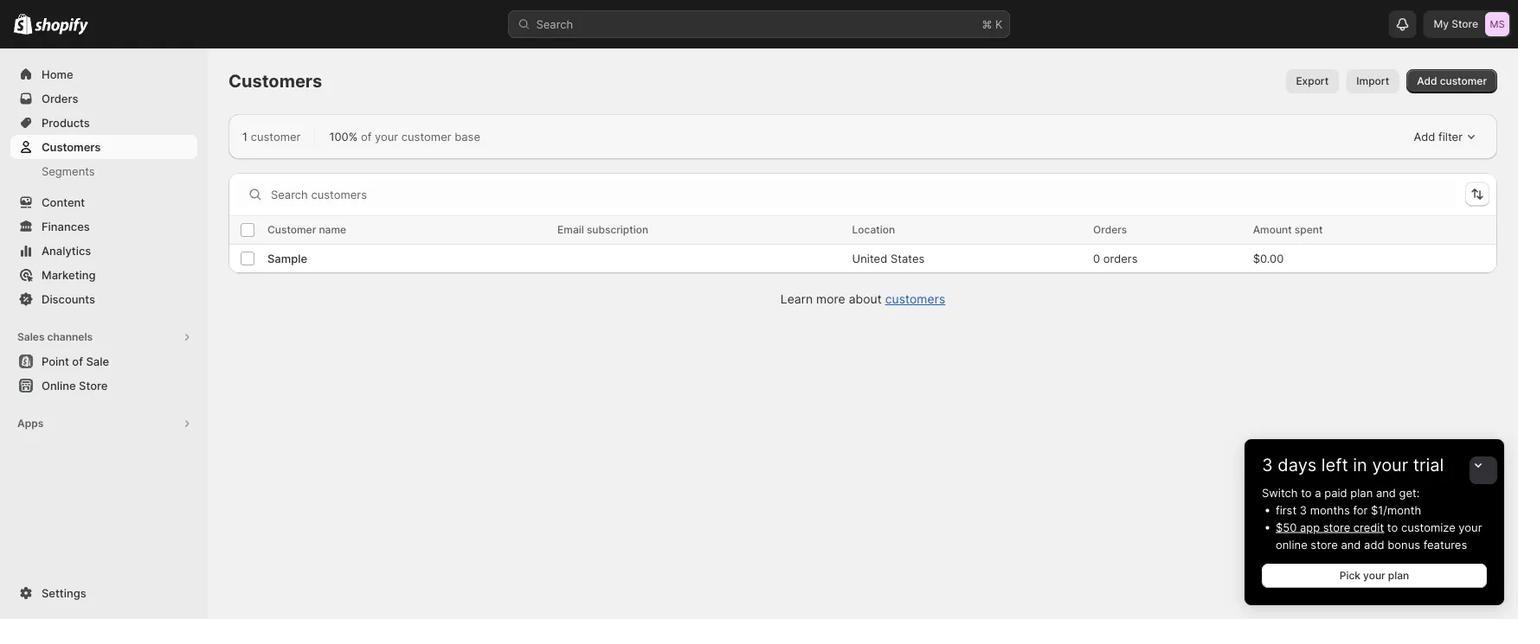Task type: locate. For each thing, give the bounding box(es) containing it.
3 inside dropdown button
[[1262, 455, 1273, 476]]

0 vertical spatial of
[[361, 130, 372, 143]]

store for my store
[[1452, 18, 1479, 30]]

0 horizontal spatial 3
[[1262, 455, 1273, 476]]

of inside point of sale link
[[72, 355, 83, 368]]

and for store
[[1342, 539, 1362, 552]]

3 days left in your trial element
[[1245, 485, 1505, 606]]

apps button
[[10, 412, 197, 436]]

customer inside button
[[1441, 75, 1488, 87]]

of left sale
[[72, 355, 83, 368]]

orders
[[42, 92, 78, 105], [1094, 224, 1128, 236]]

customers link
[[886, 292, 946, 307]]

1 horizontal spatial of
[[361, 130, 372, 143]]

3 right first
[[1300, 504, 1308, 517]]

store down sale
[[79, 379, 108, 393]]

customer up filter
[[1441, 75, 1488, 87]]

0 horizontal spatial plan
[[1351, 487, 1374, 500]]

0 vertical spatial orders
[[42, 92, 78, 105]]

1 vertical spatial 3
[[1300, 504, 1308, 517]]

add left filter
[[1414, 130, 1436, 143]]

0 vertical spatial add
[[1418, 75, 1438, 87]]

in
[[1354, 455, 1368, 476]]

customers
[[229, 71, 322, 92], [42, 140, 101, 154]]

0 horizontal spatial customer
[[251, 130, 301, 143]]

and inside to customize your online store and add bonus features
[[1342, 539, 1362, 552]]

3 left days
[[1262, 455, 1273, 476]]

3
[[1262, 455, 1273, 476], [1300, 504, 1308, 517]]

1 vertical spatial plan
[[1389, 570, 1410, 583]]

plan
[[1351, 487, 1374, 500], [1389, 570, 1410, 583]]

1 horizontal spatial shopify image
[[35, 18, 89, 35]]

base
[[455, 130, 481, 143]]

segments
[[42, 165, 95, 178]]

first 3 months for $1/month
[[1276, 504, 1422, 517]]

point of sale link
[[10, 350, 197, 374]]

and
[[1377, 487, 1397, 500], [1342, 539, 1362, 552]]

add
[[1418, 75, 1438, 87], [1414, 130, 1436, 143]]

1 vertical spatial store
[[79, 379, 108, 393]]

1 vertical spatial of
[[72, 355, 83, 368]]

add for add customer
[[1418, 75, 1438, 87]]

0 horizontal spatial shopify image
[[14, 14, 32, 34]]

products
[[42, 116, 90, 129]]

add for add filter
[[1414, 130, 1436, 143]]

store inside button
[[79, 379, 108, 393]]

segments link
[[10, 159, 197, 184]]

1 vertical spatial store
[[1311, 539, 1338, 552]]

online store button
[[0, 374, 208, 398]]

settings
[[42, 587, 86, 600]]

and up $1/month
[[1377, 487, 1397, 500]]

1 horizontal spatial customers
[[229, 71, 322, 92]]

store
[[1452, 18, 1479, 30], [79, 379, 108, 393]]

store right the my at the top right
[[1452, 18, 1479, 30]]

customers up 'segments'
[[42, 140, 101, 154]]

1 vertical spatial customers
[[42, 140, 101, 154]]

plan up for
[[1351, 487, 1374, 500]]

sales channels
[[17, 331, 93, 344]]

0 horizontal spatial to
[[1302, 487, 1312, 500]]

2 horizontal spatial customer
[[1441, 75, 1488, 87]]

customers link
[[10, 135, 197, 159]]

1 horizontal spatial store
[[1452, 18, 1479, 30]]

bonus
[[1388, 539, 1421, 552]]

of for your
[[361, 130, 372, 143]]

to
[[1302, 487, 1312, 500], [1388, 521, 1399, 535]]

credit
[[1354, 521, 1385, 535]]

store down $50 app store credit link
[[1311, 539, 1338, 552]]

0 vertical spatial store
[[1324, 521, 1351, 535]]

orders up the 0 orders
[[1094, 224, 1128, 236]]

days
[[1278, 455, 1317, 476]]

and left add
[[1342, 539, 1362, 552]]

your
[[375, 130, 398, 143], [1373, 455, 1409, 476], [1459, 521, 1483, 535], [1364, 570, 1386, 583]]

add filter button
[[1407, 125, 1484, 149]]

amount spent
[[1254, 224, 1323, 236]]

1 horizontal spatial to
[[1388, 521, 1399, 535]]

to customize your online store and add bonus features
[[1276, 521, 1483, 552]]

orders
[[1104, 252, 1138, 265]]

customer left base
[[402, 130, 452, 143]]

location
[[853, 224, 895, 236]]

import button
[[1347, 69, 1400, 94]]

store for online store
[[79, 379, 108, 393]]

add inside button
[[1418, 75, 1438, 87]]

my store image
[[1486, 12, 1510, 36]]

plan down "bonus"
[[1389, 570, 1410, 583]]

switch to a paid plan and get:
[[1262, 487, 1420, 500]]

orders down the home
[[42, 92, 78, 105]]

0 horizontal spatial and
[[1342, 539, 1362, 552]]

1 horizontal spatial plan
[[1389, 570, 1410, 583]]

to left the 'a'
[[1302, 487, 1312, 500]]

1 vertical spatial orders
[[1094, 224, 1128, 236]]

0
[[1094, 252, 1101, 265]]

store down months
[[1324, 521, 1351, 535]]

0 vertical spatial to
[[1302, 487, 1312, 500]]

online
[[42, 379, 76, 393]]

your up features
[[1459, 521, 1483, 535]]

100% of your customer base
[[329, 130, 481, 143]]

about
[[849, 292, 882, 307]]

0 orders
[[1094, 252, 1138, 265]]

shopify image
[[14, 14, 32, 34], [35, 18, 89, 35]]

subscription
[[587, 224, 649, 236]]

Search customers text field
[[271, 181, 1459, 209]]

to inside to customize your online store and add bonus features
[[1388, 521, 1399, 535]]

0 vertical spatial store
[[1452, 18, 1479, 30]]

0 vertical spatial plan
[[1351, 487, 1374, 500]]

$50 app store credit
[[1276, 521, 1385, 535]]

0 horizontal spatial orders
[[42, 92, 78, 105]]

store
[[1324, 521, 1351, 535], [1311, 539, 1338, 552]]

1 horizontal spatial customer
[[402, 130, 452, 143]]

sales
[[17, 331, 45, 344]]

features
[[1424, 539, 1468, 552]]

customer
[[1441, 75, 1488, 87], [251, 130, 301, 143], [402, 130, 452, 143]]

1 horizontal spatial orders
[[1094, 224, 1128, 236]]

1 vertical spatial to
[[1388, 521, 1399, 535]]

customer for 1 customer
[[251, 130, 301, 143]]

your right the 'in'
[[1373, 455, 1409, 476]]

1 horizontal spatial 3
[[1300, 504, 1308, 517]]

my
[[1434, 18, 1450, 30]]

online store
[[42, 379, 108, 393]]

1 vertical spatial add
[[1414, 130, 1436, 143]]

marketing
[[42, 268, 96, 282]]

to down $1/month
[[1388, 521, 1399, 535]]

of right 100%
[[361, 130, 372, 143]]

1 horizontal spatial and
[[1377, 487, 1397, 500]]

0 horizontal spatial store
[[79, 379, 108, 393]]

my store
[[1434, 18, 1479, 30]]

customers up 1 customer
[[229, 71, 322, 92]]

of
[[361, 130, 372, 143], [72, 355, 83, 368]]

$1/month
[[1372, 504, 1422, 517]]

add inside button
[[1414, 130, 1436, 143]]

name
[[319, 224, 346, 236]]

0 vertical spatial customers
[[229, 71, 322, 92]]

customer right 1
[[251, 130, 301, 143]]

add right import
[[1418, 75, 1438, 87]]

0 vertical spatial and
[[1377, 487, 1397, 500]]

0 horizontal spatial of
[[72, 355, 83, 368]]

channels
[[47, 331, 93, 344]]

customize
[[1402, 521, 1456, 535]]

3 days left in your trial button
[[1245, 440, 1505, 476]]

1 vertical spatial and
[[1342, 539, 1362, 552]]

0 vertical spatial 3
[[1262, 455, 1273, 476]]



Task type: describe. For each thing, give the bounding box(es) containing it.
$50 app store credit link
[[1276, 521, 1385, 535]]

marketing link
[[10, 263, 197, 287]]

your inside to customize your online store and add bonus features
[[1459, 521, 1483, 535]]

sample link
[[268, 250, 308, 268]]

1
[[242, 130, 248, 143]]

sample
[[268, 252, 308, 265]]

online
[[1276, 539, 1308, 552]]

paid
[[1325, 487, 1348, 500]]

your inside dropdown button
[[1373, 455, 1409, 476]]

import
[[1357, 75, 1390, 87]]

a
[[1315, 487, 1322, 500]]

$0.00
[[1254, 252, 1284, 265]]

finances
[[42, 220, 90, 233]]

orders link
[[10, 87, 197, 111]]

content
[[42, 196, 85, 209]]

search
[[536, 17, 573, 31]]

first
[[1276, 504, 1297, 517]]

3 days left in your trial
[[1262, 455, 1445, 476]]

export button
[[1286, 69, 1340, 94]]

email subscription
[[558, 224, 649, 236]]

customers
[[886, 292, 946, 307]]

finances link
[[10, 215, 197, 239]]

customer name
[[268, 224, 346, 236]]

months
[[1311, 504, 1351, 517]]

content link
[[10, 190, 197, 215]]

point of sale button
[[0, 350, 208, 374]]

united
[[853, 252, 888, 265]]

analytics
[[42, 244, 91, 258]]

discounts link
[[10, 287, 197, 312]]

and for plan
[[1377, 487, 1397, 500]]

email
[[558, 224, 584, 236]]

united states
[[853, 252, 925, 265]]

add
[[1365, 539, 1385, 552]]

pick your plan link
[[1262, 565, 1488, 589]]

learn
[[781, 292, 813, 307]]

point of sale
[[42, 355, 109, 368]]

online store link
[[10, 374, 197, 398]]

settings link
[[10, 582, 197, 606]]

products link
[[10, 111, 197, 135]]

of for sale
[[72, 355, 83, 368]]

pick your plan
[[1340, 570, 1410, 583]]

store inside to customize your online store and add bonus features
[[1311, 539, 1338, 552]]

0 horizontal spatial customers
[[42, 140, 101, 154]]

your right 100%
[[375, 130, 398, 143]]

app
[[1301, 521, 1321, 535]]

your right pick
[[1364, 570, 1386, 583]]

⌘ k
[[982, 17, 1003, 31]]

more
[[817, 292, 846, 307]]

learn more about customers
[[781, 292, 946, 307]]

add customer button
[[1407, 69, 1498, 94]]

amount
[[1254, 224, 1292, 236]]

switch
[[1262, 487, 1298, 500]]

spent
[[1295, 224, 1323, 236]]

k
[[996, 17, 1003, 31]]

sale
[[86, 355, 109, 368]]

100%
[[329, 130, 358, 143]]

trial
[[1414, 455, 1445, 476]]

point
[[42, 355, 69, 368]]

⌘
[[982, 17, 993, 31]]

customer
[[268, 224, 316, 236]]

home link
[[10, 62, 197, 87]]

export
[[1297, 75, 1329, 87]]

add customer
[[1418, 75, 1488, 87]]

$50
[[1276, 521, 1297, 535]]

get:
[[1400, 487, 1420, 500]]

home
[[42, 68, 73, 81]]

1 customer
[[242, 130, 301, 143]]

sales channels button
[[10, 326, 197, 350]]

pick
[[1340, 570, 1361, 583]]

states
[[891, 252, 925, 265]]

left
[[1322, 455, 1349, 476]]

discounts
[[42, 293, 95, 306]]

for
[[1354, 504, 1368, 517]]

add filter
[[1414, 130, 1463, 143]]

apps
[[17, 418, 44, 430]]

customer for add customer
[[1441, 75, 1488, 87]]

filter
[[1439, 130, 1463, 143]]



Task type: vqa. For each thing, say whether or not it's contained in the screenshot.
"customer"
yes



